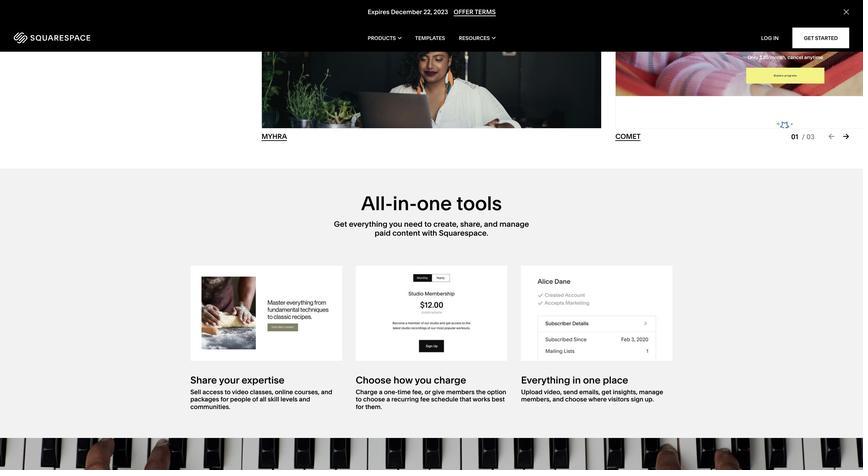 Task type: describe. For each thing, give the bounding box(es) containing it.
or
[[425, 388, 431, 396]]

them.
[[365, 403, 382, 411]]

video
[[232, 388, 249, 396]]

get started
[[804, 35, 838, 41]]

squarespace logo link
[[14, 32, 181, 43]]

templates
[[415, 35, 445, 41]]

all-
[[361, 192, 393, 215]]

share,
[[460, 220, 482, 229]]

0 horizontal spatial a
[[379, 388, 383, 396]]

your
[[219, 374, 239, 386]]

one for in-
[[417, 192, 452, 215]]

comet button
[[616, 132, 641, 141]]

→ button
[[843, 131, 850, 141]]

all
[[260, 395, 266, 403]]

works
[[473, 395, 490, 403]]

get for get everything you need to create, share, and manage paid content with squarespace.
[[334, 220, 347, 229]]

video,
[[544, 388, 562, 396]]

sell access to video classes, online courses
[[190, 388, 318, 396]]

the
[[476, 388, 486, 396]]

products
[[368, 35, 396, 41]]

products button
[[368, 24, 402, 52]]

and right levels
[[299, 395, 310, 403]]

all-in-one tools
[[361, 192, 502, 215]]

01
[[791, 133, 798, 141]]

manage inside everything in one place upload video, send emails, get insights, manage members, and choose where visitors sign up.
[[639, 388, 663, 396]]

get
[[602, 388, 612, 396]]

schedule
[[431, 395, 458, 403]]

charge
[[356, 388, 378, 396]]

fee,
[[412, 388, 423, 396]]

members
[[446, 388, 475, 396]]

send
[[563, 388, 578, 396]]

log             in link
[[761, 35, 779, 41]]

classes,
[[250, 388, 273, 396]]

online
[[275, 388, 293, 396]]

everything
[[349, 220, 388, 229]]

recurring
[[392, 395, 419, 403]]

choose inside everything in one place upload video, send emails, get insights, manage members, and choose where visitors sign up.
[[565, 395, 587, 403]]

0 horizontal spatial to
[[225, 388, 231, 396]]

where
[[589, 395, 607, 403]]

22,
[[423, 8, 432, 16]]

, and packages for people of all skill levels and communities.
[[190, 388, 332, 411]]

to inside get everything you need to create, share, and manage paid content with squarespace.
[[424, 220, 432, 229]]

everything in one place upload video, send emails, get insights, manage members, and choose where visitors sign up.
[[521, 374, 663, 403]]

sell
[[190, 388, 201, 396]]

charge
[[434, 374, 466, 386]]

choose how you charge charge a one-time fee, or give members the option to choose a recurring fee schedule that works best for them.
[[356, 374, 506, 411]]

content
[[393, 229, 420, 238]]

2023
[[434, 8, 448, 16]]

to inside choose how you charge charge a one-time fee, or give members the option to choose a recurring fee schedule that works best for them.
[[356, 395, 362, 403]]

expires december 22, 2023
[[368, 8, 448, 16]]

share your expertise
[[190, 374, 285, 386]]

expires
[[368, 8, 389, 16]]

/
[[802, 133, 805, 141]]

comet template image
[[616, 0, 863, 128]]

best
[[492, 395, 505, 403]]

paid
[[375, 229, 391, 238]]

that
[[460, 395, 471, 403]]

/ 03
[[802, 133, 815, 141]]

and right , on the left bottom of page
[[321, 388, 332, 396]]

insights,
[[613, 388, 638, 396]]

everything
[[521, 374, 570, 386]]

myhra template image
[[262, 0, 602, 128]]

resources button
[[459, 24, 496, 52]]

and inside get everything you need to create, share, and manage paid content with squarespace.
[[484, 220, 498, 229]]

share
[[190, 374, 217, 386]]

,
[[318, 388, 320, 396]]

started
[[815, 35, 838, 41]]

one-
[[384, 388, 398, 396]]

03
[[807, 133, 815, 141]]

of
[[252, 395, 258, 403]]

comet
[[616, 132, 641, 141]]

expertise
[[242, 374, 285, 386]]

sign
[[631, 395, 644, 403]]

choose inside choose how you charge charge a one-time fee, or give members the option to choose a recurring fee schedule that works best for them.
[[363, 395, 385, 403]]

in-
[[393, 192, 417, 215]]

one for in
[[583, 374, 601, 386]]

levels
[[281, 395, 298, 403]]

access
[[203, 388, 223, 396]]



Task type: vqa. For each thing, say whether or not it's contained in the screenshot.
products button at top left
yes



Task type: locate. For each thing, give the bounding box(es) containing it.
terms
[[475, 8, 496, 16]]

choose down in
[[565, 395, 587, 403]]

1 choose from the left
[[363, 395, 385, 403]]

manage inside get everything you need to create, share, and manage paid content with squarespace.
[[500, 220, 529, 229]]

and
[[484, 220, 498, 229], [321, 388, 332, 396], [299, 395, 310, 403], [553, 395, 564, 403]]

need
[[404, 220, 423, 229]]

offer terms link
[[454, 8, 496, 16]]

you inside get everything you need to create, share, and manage paid content with squarespace.
[[389, 220, 402, 229]]

choose how you charge ui image
[[356, 266, 507, 361]]

0 vertical spatial manage
[[500, 220, 529, 229]]

up.
[[645, 395, 654, 403]]

resources
[[459, 35, 490, 41]]

choose
[[363, 395, 385, 403], [565, 395, 587, 403]]

for
[[221, 395, 229, 403], [356, 403, 364, 411]]

people
[[230, 395, 251, 403]]

a right them.
[[387, 395, 390, 403]]

visitors
[[608, 395, 630, 403]]

one up create, on the top of page
[[417, 192, 452, 215]]

2 horizontal spatial to
[[424, 220, 432, 229]]

one inside everything in one place upload video, send emails, get insights, manage members, and choose where visitors sign up.
[[583, 374, 601, 386]]

get
[[804, 35, 814, 41], [334, 220, 347, 229]]

in
[[573, 374, 581, 386]]

0 vertical spatial one
[[417, 192, 452, 215]]

2 choose from the left
[[565, 395, 587, 403]]

get inside get everything you need to create, share, and manage paid content with squarespace.
[[334, 220, 347, 229]]

for inside the , and packages for people of all skill levels and communities.
[[221, 395, 229, 403]]

upload
[[521, 388, 543, 396]]

1 horizontal spatial one
[[583, 374, 601, 386]]

templates link
[[415, 24, 445, 52]]

1 horizontal spatial you
[[415, 374, 432, 386]]

time
[[398, 388, 411, 396]]

and right the share,
[[484, 220, 498, 229]]

log
[[761, 35, 772, 41]]

1 vertical spatial one
[[583, 374, 601, 386]]

for left them.
[[356, 403, 364, 411]]

to down your at the left of the page
[[225, 388, 231, 396]]

0 horizontal spatial one
[[417, 192, 452, 215]]

squarespace logo image
[[14, 32, 90, 43]]

courses
[[295, 388, 318, 396]]

myhra button
[[262, 132, 287, 141]]

log             in
[[761, 35, 779, 41]]

0 vertical spatial you
[[389, 220, 402, 229]]

manage
[[500, 220, 529, 229], [639, 388, 663, 396]]

option
[[487, 388, 506, 396]]

give
[[432, 388, 445, 396]]

and inside everything in one place upload video, send emails, get insights, manage members, and choose where visitors sign up.
[[553, 395, 564, 403]]

december
[[391, 8, 422, 16]]

online courses link
[[275, 388, 318, 396]]

how
[[394, 374, 413, 386]]

in
[[774, 35, 779, 41]]

get left started
[[804, 35, 814, 41]]

for left people
[[221, 395, 229, 403]]

to left them.
[[356, 395, 362, 403]]

share your expertise ui image
[[190, 266, 342, 361]]

1 vertical spatial you
[[415, 374, 432, 386]]

members,
[[521, 395, 551, 403]]

a left the one-
[[379, 388, 383, 396]]

fee
[[420, 395, 430, 403]]

communities.
[[190, 403, 230, 411]]

you for how
[[415, 374, 432, 386]]

you inside choose how you charge charge a one-time fee, or give members the option to choose a recurring fee schedule that works best for them.
[[415, 374, 432, 386]]

0 horizontal spatial you
[[389, 220, 402, 229]]

myhra
[[262, 132, 287, 141]]

0 horizontal spatial choose
[[363, 395, 385, 403]]

1 vertical spatial manage
[[639, 388, 663, 396]]

get for get started
[[804, 35, 814, 41]]

a
[[379, 388, 383, 396], [387, 395, 390, 403]]

emails,
[[579, 388, 600, 396]]

0 horizontal spatial for
[[221, 395, 229, 403]]

0 vertical spatial get
[[804, 35, 814, 41]]

choose
[[356, 374, 391, 386]]

with
[[422, 229, 437, 238]]

to
[[424, 220, 432, 229], [225, 388, 231, 396], [356, 395, 362, 403]]

to right need
[[424, 220, 432, 229]]

create,
[[434, 220, 459, 229]]

0 horizontal spatial manage
[[500, 220, 529, 229]]

get started link
[[793, 28, 850, 48]]

1 horizontal spatial to
[[356, 395, 362, 403]]

1 vertical spatial get
[[334, 220, 347, 229]]

tools
[[457, 192, 502, 215]]

one
[[417, 192, 452, 215], [583, 374, 601, 386]]

and right members,
[[553, 395, 564, 403]]

→
[[843, 131, 850, 141]]

skill
[[268, 395, 279, 403]]

everything in one place ui image
[[521, 266, 673, 361]]

get everything you need to create, share, and manage paid content with squarespace.
[[334, 220, 529, 238]]

you for everything
[[389, 220, 402, 229]]

1 horizontal spatial choose
[[565, 395, 587, 403]]

place
[[603, 374, 628, 386]]

1 horizontal spatial for
[[356, 403, 364, 411]]

you left need
[[389, 220, 402, 229]]

0 horizontal spatial get
[[334, 220, 347, 229]]

offer
[[454, 8, 473, 16]]

you
[[389, 220, 402, 229], [415, 374, 432, 386]]

1 horizontal spatial manage
[[639, 388, 663, 396]]

squarespace.
[[439, 229, 489, 238]]

1 horizontal spatial a
[[387, 395, 390, 403]]

for inside choose how you charge charge a one-time fee, or give members the option to choose a recurring fee schedule that works best for them.
[[356, 403, 364, 411]]

packages
[[190, 395, 219, 403]]

choose down choose
[[363, 395, 385, 403]]

get left everything
[[334, 220, 347, 229]]

1 horizontal spatial get
[[804, 35, 814, 41]]

you up the or in the bottom of the page
[[415, 374, 432, 386]]

one up emails,
[[583, 374, 601, 386]]

offer terms
[[454, 8, 496, 16]]



